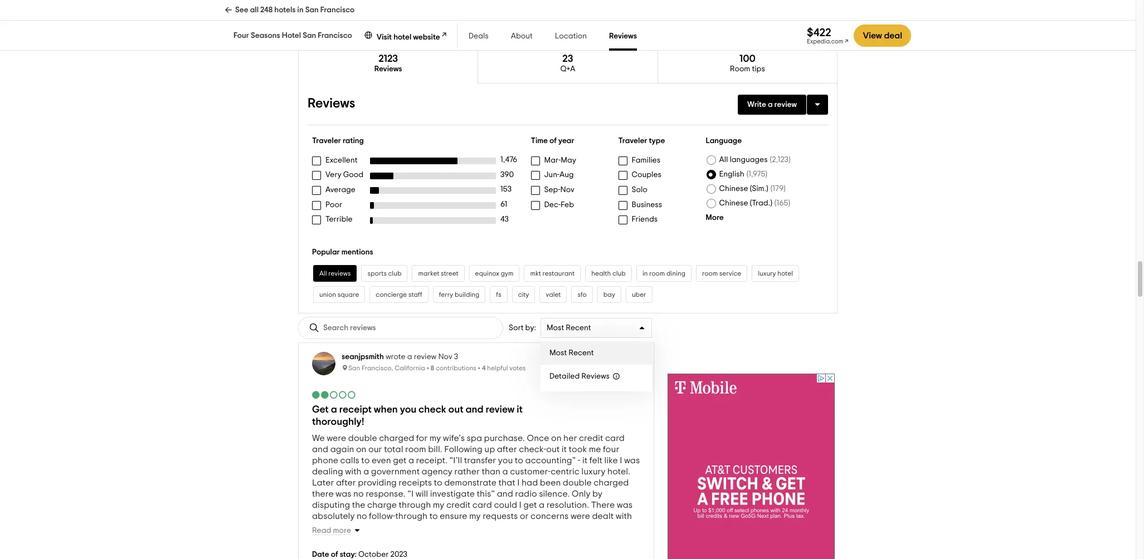 Task type: describe. For each thing, give the bounding box(es) containing it.
time
[[531, 137, 548, 145]]

all for all languages ( 2,123 )
[[719, 156, 728, 164]]

1 vertical spatial with
[[616, 512, 632, 521]]

0 vertical spatial san
[[305, 6, 319, 14]]

for
[[416, 434, 428, 443]]

) up (sim.)
[[765, 171, 767, 179]]

jun-aug
[[544, 171, 574, 179]]

who
[[490, 534, 506, 543]]

to down our
[[361, 456, 370, 465]]

more
[[333, 527, 351, 535]]

service inside "we were double charged for my wife's spa purchase. once on her credit card and again on our total room bill. following up after check-out it took me four phone calls to even get a receipt. "i'll transfer you to accounting" - it felt like i was dealing with a government agency rather than a customer-centric luxury hotel. later after providing receipts to demonstrate that i had been double charged there was no response. "i will investigate this" and radio silence. only by disputing the charge through my credit card could i get a resolution. there was absolutely no follow-through to ensure my requests or concerns were dealt with and zero service recovery.    aside from that fiasco there was an awkward experience in the lobby area where a guest who was seemingly wearing only a robe"
[[350, 523, 379, 532]]

0 vertical spatial no
[[353, 490, 364, 499]]

reviews
[[328, 270, 351, 277]]

reviews up traveler rating
[[308, 97, 355, 111]]

advertisement region
[[668, 374, 835, 560]]

hotels
[[274, 6, 296, 14]]

review inside "get a receipt when you check out and review it thoroughly!"
[[486, 405, 515, 415]]

all
[[250, 6, 259, 14]]

0 vertical spatial were
[[327, 434, 346, 443]]

room inside "we were double charged for my wife's spa purchase. once on her credit card and again on our total room bill. following up after check-out it took me four phone calls to even get a receipt. "i'll transfer you to accounting" - it felt like i was dealing with a government agency rather than a customer-centric luxury hotel. later after providing receipts to demonstrate that i had been double charged there was no response. "i will investigate this" and radio silence. only by disputing the charge through my credit card could i get a resolution. there was absolutely no follow-through to ensure my requests or concerns were dealt with and zero service recovery.    aside from that fiasco there was an awkward experience in the lobby area where a guest who was seemingly wearing only a robe"
[[405, 445, 426, 454]]

awkward
[[569, 523, 606, 532]]

sep-
[[544, 186, 560, 194]]

business
[[632, 201, 662, 209]]

we were double charged for my wife's spa purchase. once on her credit card and again on our total room bill. following up after check-out it took me four phone calls to even get a receipt. "i'll transfer you to accounting" - it felt like i was dealing with a government agency rather than a customer-centric luxury hotel. later after providing receipts to demonstrate that i had been double charged there was no response. "i will investigate this" and radio silence. only by disputing the charge through my credit card could i get a resolution. there was absolutely no follow-through to ensure my requests or concerns were dealt with and zero service recovery.    aside from that fiasco there was an awkward experience in the lobby area where a guest who was seemingly wearing only a robe
[[312, 434, 640, 555]]

1 vertical spatial no
[[357, 512, 367, 521]]

this"
[[477, 490, 495, 499]]

union
[[319, 291, 336, 298]]

1 vertical spatial on
[[356, 445, 366, 454]]

0 vertical spatial my
[[430, 434, 441, 443]]

2023
[[390, 551, 407, 559]]

sports club
[[368, 270, 402, 277]]

traveler type
[[618, 137, 665, 145]]

to up "aside"
[[429, 512, 438, 521]]

guest
[[465, 534, 488, 543]]

chinese (trad.) ( 165 )
[[719, 200, 790, 207]]

1,975
[[749, 171, 765, 179]]

was right who
[[508, 534, 524, 543]]

in room dining button
[[636, 265, 692, 282]]

aside
[[425, 523, 447, 532]]

2 vertical spatial my
[[469, 512, 481, 521]]

2 vertical spatial i
[[519, 501, 521, 510]]

1 vertical spatial recent
[[569, 349, 594, 357]]

terrible
[[325, 216, 353, 223]]

about
[[511, 32, 533, 40]]

ferry
[[439, 291, 453, 298]]

absolutely
[[312, 512, 355, 521]]

8
[[431, 365, 434, 372]]

out inside "we were double charged for my wife's spa purchase. once on her credit card and again on our total room bill. following up after check-out it took me four phone calls to even get a receipt. "i'll transfer you to accounting" - it felt like i was dealing with a government agency rather than a customer-centric luxury hotel. later after providing receipts to demonstrate that i had been double charged there was no response. "i will investigate this" and radio silence. only by disputing the charge through my credit card could i get a resolution. there was absolutely no follow-through to ensure my requests or concerns were dealt with and zero service recovery.    aside from that fiasco there was an awkward experience in the lobby area where a guest who was seemingly wearing only a robe"
[[546, 445, 560, 454]]

1 vertical spatial francisco
[[318, 32, 352, 40]]

( for languages
[[770, 156, 772, 164]]

) for 165
[[788, 200, 790, 207]]

sfo button
[[571, 286, 593, 303]]

Search search field
[[323, 324, 405, 333]]

again
[[330, 445, 354, 454]]

thoroughly!
[[312, 417, 364, 427]]

a up concerns
[[539, 501, 545, 510]]

it inside "get a receipt when you check out and review it thoroughly!"
[[517, 405, 523, 415]]

poor
[[325, 201, 342, 209]]

city
[[518, 291, 529, 298]]

0 horizontal spatial card
[[472, 501, 492, 510]]

dec-feb
[[544, 201, 574, 209]]

language
[[706, 137, 742, 145]]

61
[[500, 201, 507, 208]]

lobby
[[384, 534, 407, 543]]

43
[[500, 215, 509, 223]]

0 vertical spatial most
[[547, 324, 564, 332]]

0 vertical spatial that
[[499, 479, 515, 488]]

1 horizontal spatial were
[[571, 512, 590, 521]]

hotel
[[282, 32, 301, 40]]

me
[[589, 445, 601, 454]]

1 horizontal spatial charged
[[594, 479, 629, 488]]

four
[[603, 445, 619, 454]]

chinese for chinese (sim.) ( 179 )
[[719, 185, 748, 193]]

(trad.)
[[750, 200, 772, 207]]

1 vertical spatial it
[[562, 445, 567, 454]]

concerns
[[531, 512, 569, 521]]

0 vertical spatial with
[[345, 468, 362, 476]]

1 horizontal spatial there
[[516, 523, 537, 532]]

out inside "get a receipt when you check out and review it thoroughly!"
[[448, 405, 463, 415]]

families
[[632, 157, 660, 164]]

to down agency
[[434, 479, 442, 488]]

1 vertical spatial nov
[[438, 353, 452, 361]]

and down we
[[312, 445, 328, 454]]

contributions
[[436, 365, 476, 372]]

-
[[578, 456, 580, 465]]

friends
[[632, 216, 658, 223]]

union square
[[319, 291, 359, 298]]

0 horizontal spatial in
[[297, 6, 304, 14]]

) for 179
[[784, 185, 786, 193]]

traveler for traveler rating
[[312, 137, 341, 145]]

investigate
[[430, 490, 475, 499]]

1 horizontal spatial the
[[369, 534, 382, 543]]

reviews right location
[[609, 32, 637, 40]]

luxury inside button
[[758, 270, 776, 277]]

23 q+a
[[560, 54, 575, 73]]

reviews down the 2123
[[374, 65, 402, 73]]

1 horizontal spatial after
[[497, 445, 517, 454]]

votes
[[510, 365, 526, 372]]

( down languages
[[747, 171, 749, 179]]

reviews right 'detailed'
[[581, 373, 610, 381]]

search image
[[309, 323, 320, 334]]

room service
[[702, 270, 741, 277]]

equinox gym
[[475, 270, 514, 277]]

city button
[[512, 286, 535, 303]]

sports
[[368, 270, 387, 277]]

0 horizontal spatial the
[[352, 501, 365, 510]]

1 horizontal spatial nov
[[560, 186, 574, 194]]

market street
[[418, 270, 458, 277]]

experience
[[312, 534, 358, 543]]

mar-may
[[544, 157, 576, 164]]

0 vertical spatial there
[[312, 490, 334, 499]]

stay:
[[340, 551, 357, 559]]

concierge staff button
[[370, 286, 428, 303]]

only
[[572, 490, 590, 499]]

once
[[527, 434, 549, 443]]

0 vertical spatial recent
[[566, 324, 591, 332]]

sports club button
[[361, 265, 408, 282]]

hotel for luxury
[[778, 270, 793, 277]]

time of year
[[531, 137, 574, 145]]

area
[[409, 534, 429, 543]]

year
[[558, 137, 574, 145]]

street
[[441, 270, 458, 277]]

you inside "get a receipt when you check out and review it thoroughly!"
[[400, 405, 416, 415]]

to up 'customer-'
[[515, 456, 523, 465]]

1 horizontal spatial card
[[605, 434, 625, 443]]

1 vertical spatial review
[[414, 353, 437, 361]]

q+a
[[560, 65, 575, 73]]

and up could
[[497, 490, 513, 499]]

restaurant
[[542, 270, 575, 277]]

"i
[[407, 490, 414, 499]]

( for (trad.)
[[775, 200, 777, 207]]

detailed
[[549, 373, 580, 381]]

bay
[[603, 291, 615, 298]]

0 vertical spatial double
[[348, 434, 377, 443]]

) for 2,123
[[789, 156, 791, 164]]

room service button
[[696, 265, 747, 282]]

receipts
[[399, 479, 432, 488]]

or
[[520, 512, 529, 521]]

was right there
[[617, 501, 633, 510]]

1 vertical spatial most
[[549, 349, 567, 357]]

calls
[[340, 456, 359, 465]]

had
[[522, 479, 538, 488]]

following
[[444, 445, 482, 454]]

a right the than
[[502, 468, 508, 476]]

room inside button
[[649, 270, 665, 277]]

luxury inside "we were double charged for my wife's spa purchase. once on her credit card and again on our total room bill. following up after check-out it took me four phone calls to even get a receipt. "i'll transfer you to accounting" - it felt like i was dealing with a government agency rather than a customer-centric luxury hotel. later after providing receipts to demonstrate that i had been double charged there was no response. "i will investigate this" and radio silence. only by disputing the charge through my credit card could i get a resolution. there was absolutely no follow-through to ensure my requests or concerns were dealt with and zero service recovery.    aside from that fiasco there was an awkward experience in the lobby area where a guest who was seemingly wearing only a robe"
[[581, 468, 606, 476]]

0 vertical spatial on
[[551, 434, 561, 443]]

0 horizontal spatial credit
[[446, 501, 471, 510]]

in inside button
[[642, 270, 648, 277]]

radio
[[515, 490, 537, 499]]



Task type: locate. For each thing, give the bounding box(es) containing it.
1 vertical spatial there
[[516, 523, 537, 532]]

receipt
[[339, 405, 372, 415]]

$422
[[807, 27, 831, 38]]

get
[[312, 405, 329, 415]]

english ( 1,975 )
[[719, 171, 767, 179]]

0 vertical spatial charged
[[379, 434, 414, 443]]

0 horizontal spatial all
[[319, 270, 327, 277]]

like
[[604, 456, 618, 465]]

0 horizontal spatial out
[[448, 405, 463, 415]]

153
[[500, 186, 512, 194]]

were
[[327, 434, 346, 443], [571, 512, 590, 521]]

after down purchase.
[[497, 445, 517, 454]]

october
[[358, 551, 389, 559]]

0 vertical spatial service
[[719, 270, 741, 277]]

was up 'hotel.'
[[624, 456, 640, 465]]

concierge
[[376, 291, 407, 298]]

through up recovery.
[[395, 512, 428, 521]]

1 vertical spatial through
[[395, 512, 428, 521]]

i right like
[[620, 456, 622, 465]]

chinese (sim.) ( 179 )
[[719, 185, 786, 193]]

0 horizontal spatial you
[[400, 405, 416, 415]]

was up seemingly
[[539, 523, 555, 532]]

even
[[372, 456, 391, 465]]

on left her
[[551, 434, 561, 443]]

) up the 165
[[784, 185, 786, 193]]

that down the than
[[499, 479, 515, 488]]

we
[[312, 434, 325, 443]]

0 vertical spatial luxury
[[758, 270, 776, 277]]

in up date of stay: october 2023
[[360, 534, 367, 543]]

1 vertical spatial card
[[472, 501, 492, 510]]

of for date
[[331, 551, 338, 559]]

mkt
[[530, 270, 541, 277]]

staff
[[408, 291, 422, 298]]

most
[[547, 324, 564, 332], [549, 349, 567, 357]]

0 vertical spatial review
[[774, 101, 797, 109]]

2 horizontal spatial it
[[582, 456, 587, 465]]

mar-
[[544, 157, 561, 164]]

0 vertical spatial you
[[400, 405, 416, 415]]

with
[[345, 468, 362, 476], [616, 512, 632, 521]]

2 traveler from the left
[[618, 137, 647, 145]]

deals
[[469, 32, 489, 40]]

review right write
[[774, 101, 797, 109]]

read
[[312, 527, 331, 535]]

a up providing
[[363, 468, 369, 476]]

seasons
[[251, 32, 280, 40]]

0 horizontal spatial club
[[388, 270, 402, 277]]

2 chinese from the top
[[719, 200, 748, 207]]

i
[[620, 456, 622, 465], [517, 479, 520, 488], [519, 501, 521, 510]]

0 vertical spatial through
[[399, 501, 431, 510]]

and down absolutely
[[312, 523, 328, 532]]

luxury hotel
[[758, 270, 793, 277]]

sfo
[[578, 291, 587, 298]]

100 room tips
[[730, 54, 765, 73]]

it down her
[[562, 445, 567, 454]]

the left charge
[[352, 501, 365, 510]]

0 vertical spatial card
[[605, 434, 625, 443]]

no down providing
[[353, 490, 364, 499]]

1 horizontal spatial service
[[719, 270, 741, 277]]

most recent
[[547, 324, 591, 332], [549, 349, 594, 357]]

1 horizontal spatial luxury
[[758, 270, 776, 277]]

1 horizontal spatial it
[[562, 445, 567, 454]]

government
[[371, 468, 420, 476]]

1 chinese from the top
[[719, 185, 748, 193]]

double up only
[[563, 479, 592, 488]]

after down dealing
[[336, 479, 356, 488]]

0 horizontal spatial on
[[356, 445, 366, 454]]

0 horizontal spatial service
[[350, 523, 379, 532]]

1 horizontal spatial you
[[498, 456, 513, 465]]

1 horizontal spatial double
[[563, 479, 592, 488]]

1 horizontal spatial in
[[360, 534, 367, 543]]

the
[[352, 501, 365, 510], [369, 534, 382, 543]]

response.
[[366, 490, 405, 499]]

demonstrate
[[444, 479, 497, 488]]

and inside "get a receipt when you check out and review it thoroughly!"
[[466, 405, 483, 415]]

recent
[[566, 324, 591, 332], [569, 349, 594, 357]]

fiasco
[[489, 523, 514, 532]]

1 club from the left
[[388, 270, 402, 277]]

2 club from the left
[[612, 270, 626, 277]]

)
[[789, 156, 791, 164], [765, 171, 767, 179], [784, 185, 786, 193], [788, 200, 790, 207]]

after
[[497, 445, 517, 454], [336, 479, 356, 488]]

0 horizontal spatial traveler
[[312, 137, 341, 145]]

2 vertical spatial review
[[486, 405, 515, 415]]

1 vertical spatial you
[[498, 456, 513, 465]]

in
[[297, 6, 304, 14], [642, 270, 648, 277], [360, 534, 367, 543]]

1 horizontal spatial on
[[551, 434, 561, 443]]

traveler up excellent
[[312, 137, 341, 145]]

room down for
[[405, 445, 426, 454]]

phone
[[312, 456, 338, 465]]

all reviews button
[[313, 265, 357, 282]]

2 horizontal spatial in
[[642, 270, 648, 277]]

1 vertical spatial most recent
[[549, 349, 594, 357]]

0 horizontal spatial of
[[331, 551, 338, 559]]

0 horizontal spatial there
[[312, 490, 334, 499]]

0 vertical spatial after
[[497, 445, 517, 454]]

with right dealt
[[616, 512, 632, 521]]

equinox gym button
[[469, 265, 520, 282]]

1 horizontal spatial traveler
[[618, 137, 647, 145]]

detailed reviews
[[549, 373, 610, 381]]

website
[[413, 33, 440, 41]]

of left stay:
[[331, 551, 338, 559]]

chinese for chinese (trad.) ( 165 )
[[719, 200, 748, 207]]

health club
[[591, 270, 626, 277]]

get
[[393, 456, 407, 465], [523, 501, 537, 510]]

in inside "we were double charged for my wife's spa purchase. once on her credit card and again on our total room bill. following up after check-out it took me four phone calls to even get a receipt. "i'll transfer you to accounting" - it felt like i was dealing with a government agency rather than a customer-centric luxury hotel. later after providing receipts to demonstrate that i had been double charged there was no response. "i will investigate this" and radio silence. only by disputing the charge through my credit card could i get a resolution. there was absolutely no follow-through to ensure my requests or concerns were dealt with and zero service recovery.    aside from that fiasco there was an awkward experience in the lobby area where a guest who was seemingly wearing only a robe"
[[360, 534, 367, 543]]

square
[[338, 291, 359, 298]]

luxury down felt
[[581, 468, 606, 476]]

hotel for visit
[[394, 33, 411, 41]]

0 vertical spatial out
[[448, 405, 463, 415]]

1 vertical spatial i
[[517, 479, 520, 488]]

through down the "i
[[399, 501, 431, 510]]

hotel inside luxury hotel button
[[778, 270, 793, 277]]

may
[[561, 157, 576, 164]]

a right wrote
[[407, 353, 412, 361]]

san right hotels
[[305, 6, 319, 14]]

was up disputing on the bottom of the page
[[336, 490, 351, 499]]

in right hotels
[[297, 6, 304, 14]]

recent down sfo
[[566, 324, 591, 332]]

1 vertical spatial my
[[433, 501, 444, 510]]

0 vertical spatial i
[[620, 456, 622, 465]]

1 horizontal spatial of
[[549, 137, 557, 145]]

most recent up 'detailed'
[[549, 349, 594, 357]]

there
[[591, 501, 615, 510]]

most recent down sfo
[[547, 324, 591, 332]]

service left the luxury hotel
[[719, 270, 741, 277]]

1 horizontal spatial with
[[616, 512, 632, 521]]

most right by:
[[547, 324, 564, 332]]

english
[[719, 171, 744, 179]]

that up 'guest'
[[470, 523, 487, 532]]

solo
[[632, 186, 647, 194]]

excellent
[[325, 157, 357, 164]]

a right write
[[768, 101, 773, 109]]

1 vertical spatial of
[[331, 551, 338, 559]]

charged down 'hotel.'
[[594, 479, 629, 488]]

it up purchase.
[[517, 405, 523, 415]]

all up english
[[719, 156, 728, 164]]

0 vertical spatial in
[[297, 6, 304, 14]]

get up government
[[393, 456, 407, 465]]

) right languages
[[789, 156, 791, 164]]

feb
[[561, 201, 574, 209]]

1 traveler from the left
[[312, 137, 341, 145]]

read more
[[312, 527, 351, 535]]

and
[[466, 405, 483, 415], [312, 445, 328, 454], [497, 490, 513, 499], [312, 523, 328, 532]]

1 vertical spatial get
[[523, 501, 537, 510]]

0 vertical spatial francisco
[[320, 6, 355, 14]]

uber button
[[626, 286, 652, 303]]

0 vertical spatial most recent
[[547, 324, 591, 332]]

0 horizontal spatial double
[[348, 434, 377, 443]]

1 vertical spatial in
[[642, 270, 648, 277]]

on left our
[[356, 445, 366, 454]]

( for (sim.)
[[771, 185, 773, 193]]

out right check at the bottom
[[448, 405, 463, 415]]

tips
[[752, 65, 765, 73]]

health club button
[[585, 265, 632, 282]]

purchase.
[[484, 434, 525, 443]]

0 vertical spatial all
[[719, 156, 728, 164]]

all inside button
[[319, 270, 327, 277]]

you inside "we were double charged for my wife's spa purchase. once on her credit card and again on our total room bill. following up after check-out it took me four phone calls to even get a receipt. "i'll transfer you to accounting" - it felt like i was dealing with a government agency rather than a customer-centric luxury hotel. later after providing receipts to demonstrate that i had been double charged there was no response. "i will investigate this" and radio silence. only by disputing the charge through my credit card could i get a resolution. there was absolutely no follow-through to ensure my requests or concerns were dealt with and zero service recovery.    aside from that fiasco there was an awkward experience in the lobby area where a guest who was seemingly wearing only a robe"
[[498, 456, 513, 465]]

1 vertical spatial hotel
[[778, 270, 793, 277]]

room left dining
[[649, 270, 665, 277]]

0 vertical spatial nov
[[560, 186, 574, 194]]

3
[[454, 353, 458, 361]]

of for time
[[549, 137, 557, 145]]

check-
[[519, 445, 546, 454]]

all for all reviews
[[319, 270, 327, 277]]

(sim.)
[[750, 185, 768, 193]]

chinese down english
[[719, 185, 748, 193]]

0 horizontal spatial charged
[[379, 434, 414, 443]]

1 vertical spatial that
[[470, 523, 487, 532]]

1 vertical spatial double
[[563, 479, 592, 488]]

nov left 3
[[438, 353, 452, 361]]

chinese down chinese (sim.) ( 179 )
[[719, 200, 748, 207]]

1 vertical spatial service
[[350, 523, 379, 532]]

visit
[[377, 33, 392, 41]]

i up or
[[519, 501, 521, 510]]

were up 'awkward'
[[571, 512, 590, 521]]

seanjpsmith link
[[342, 353, 384, 361]]

card up four
[[605, 434, 625, 443]]

most up 'detailed'
[[549, 349, 567, 357]]

all left reviews
[[319, 270, 327, 277]]

0 horizontal spatial with
[[345, 468, 362, 476]]

2 vertical spatial in
[[360, 534, 367, 543]]

service down follow-
[[350, 523, 379, 532]]

traveler up the families
[[618, 137, 647, 145]]

0 horizontal spatial luxury
[[581, 468, 606, 476]]

no left follow-
[[357, 512, 367, 521]]

francisco up four seasons hotel san francisco
[[320, 6, 355, 14]]

0 horizontal spatial that
[[470, 523, 487, 532]]

a down from
[[458, 534, 463, 543]]

2 horizontal spatial room
[[702, 270, 718, 277]]

couples
[[632, 171, 661, 179]]

good
[[343, 171, 363, 179]]

where
[[431, 534, 456, 543]]

room right dining
[[702, 270, 718, 277]]

it right -
[[582, 456, 587, 465]]

you right when
[[400, 405, 416, 415]]

0 horizontal spatial room
[[405, 445, 426, 454]]

see
[[235, 6, 248, 14]]

review up 8
[[414, 353, 437, 361]]

club for sports club
[[388, 270, 402, 277]]

out up accounting"
[[546, 445, 560, 454]]

1 vertical spatial san
[[303, 32, 316, 40]]

( right (trad.)
[[775, 200, 777, 207]]

1 horizontal spatial room
[[649, 270, 665, 277]]

2 vertical spatial it
[[582, 456, 587, 465]]

1 vertical spatial charged
[[594, 479, 629, 488]]

0 horizontal spatial after
[[336, 479, 356, 488]]

valet
[[546, 291, 561, 298]]

wife's
[[443, 434, 465, 443]]

you up the than
[[498, 456, 513, 465]]

view deal button
[[854, 25, 911, 47]]

traveler for traveler type
[[618, 137, 647, 145]]

credit up ensure
[[446, 501, 471, 510]]

credit
[[579, 434, 603, 443], [446, 501, 471, 510]]

1 vertical spatial all
[[319, 270, 327, 277]]

1 horizontal spatial review
[[486, 405, 515, 415]]

market
[[418, 270, 439, 277]]

a
[[768, 101, 773, 109], [407, 353, 412, 361], [331, 405, 337, 415], [408, 456, 414, 465], [363, 468, 369, 476], [502, 468, 508, 476], [539, 501, 545, 510], [458, 534, 463, 543], [622, 534, 628, 543]]

there down later
[[312, 490, 334, 499]]

an
[[557, 523, 568, 532]]

four seasons hotel san francisco
[[233, 32, 352, 40]]

on
[[551, 434, 561, 443], [356, 445, 366, 454]]

nov up feb
[[560, 186, 574, 194]]

club for health club
[[612, 270, 626, 277]]

1 vertical spatial after
[[336, 479, 356, 488]]

will
[[416, 490, 428, 499]]

valet button
[[540, 286, 567, 303]]

0 vertical spatial it
[[517, 405, 523, 415]]

club right health
[[612, 270, 626, 277]]

market street button
[[412, 265, 465, 282]]

club inside button
[[612, 270, 626, 277]]

francisco right hotel
[[318, 32, 352, 40]]

wrote
[[386, 353, 406, 361]]

my up the bill.
[[430, 434, 441, 443]]

disputing
[[312, 501, 350, 510]]

type
[[649, 137, 665, 145]]

double up our
[[348, 434, 377, 443]]

( right languages
[[770, 156, 772, 164]]

"i'll
[[449, 456, 462, 465]]

resolution.
[[546, 501, 589, 510]]

1 vertical spatial chinese
[[719, 200, 748, 207]]

club right "sports"
[[388, 270, 402, 277]]

service inside 'button'
[[719, 270, 741, 277]]

francisco inside see all 248 hotels in san francisco link
[[320, 6, 355, 14]]

0 horizontal spatial were
[[327, 434, 346, 443]]

1 vertical spatial luxury
[[581, 468, 606, 476]]

a inside "get a receipt when you check out and review it thoroughly!"
[[331, 405, 337, 415]]

ensure
[[440, 512, 467, 521]]

seemingly
[[526, 534, 567, 543]]

0 horizontal spatial get
[[393, 456, 407, 465]]

san right hotel
[[303, 32, 316, 40]]

get down radio
[[523, 501, 537, 510]]

390
[[500, 171, 514, 179]]

a up government
[[408, 456, 414, 465]]

0 horizontal spatial review
[[414, 353, 437, 361]]

the up 'october'
[[369, 534, 382, 543]]

( right (sim.)
[[771, 185, 773, 193]]

of left year
[[549, 137, 557, 145]]

my right ensure
[[469, 512, 481, 521]]

in up uber button
[[642, 270, 648, 277]]

1 vertical spatial the
[[369, 534, 382, 543]]

francisco
[[320, 6, 355, 14], [318, 32, 352, 40]]

felt
[[589, 456, 602, 465]]

hotel inside 'visit hotel website' 'link'
[[394, 33, 411, 41]]

a right only
[[622, 534, 628, 543]]

fs
[[496, 291, 501, 298]]

1 horizontal spatial credit
[[579, 434, 603, 443]]

0 vertical spatial of
[[549, 137, 557, 145]]

0 vertical spatial credit
[[579, 434, 603, 443]]

club inside button
[[388, 270, 402, 277]]

and up spa
[[466, 405, 483, 415]]

credit up me
[[579, 434, 603, 443]]

room inside 'button'
[[702, 270, 718, 277]]

rather
[[454, 468, 480, 476]]

date of stay: october 2023
[[312, 551, 407, 559]]

sep-nov
[[544, 186, 574, 194]]

) right (trad.)
[[788, 200, 790, 207]]

0 horizontal spatial nov
[[438, 353, 452, 361]]

review up purchase.
[[486, 405, 515, 415]]

luxury right room service 'button'
[[758, 270, 776, 277]]



Task type: vqa. For each thing, say whether or not it's contained in the screenshot.


